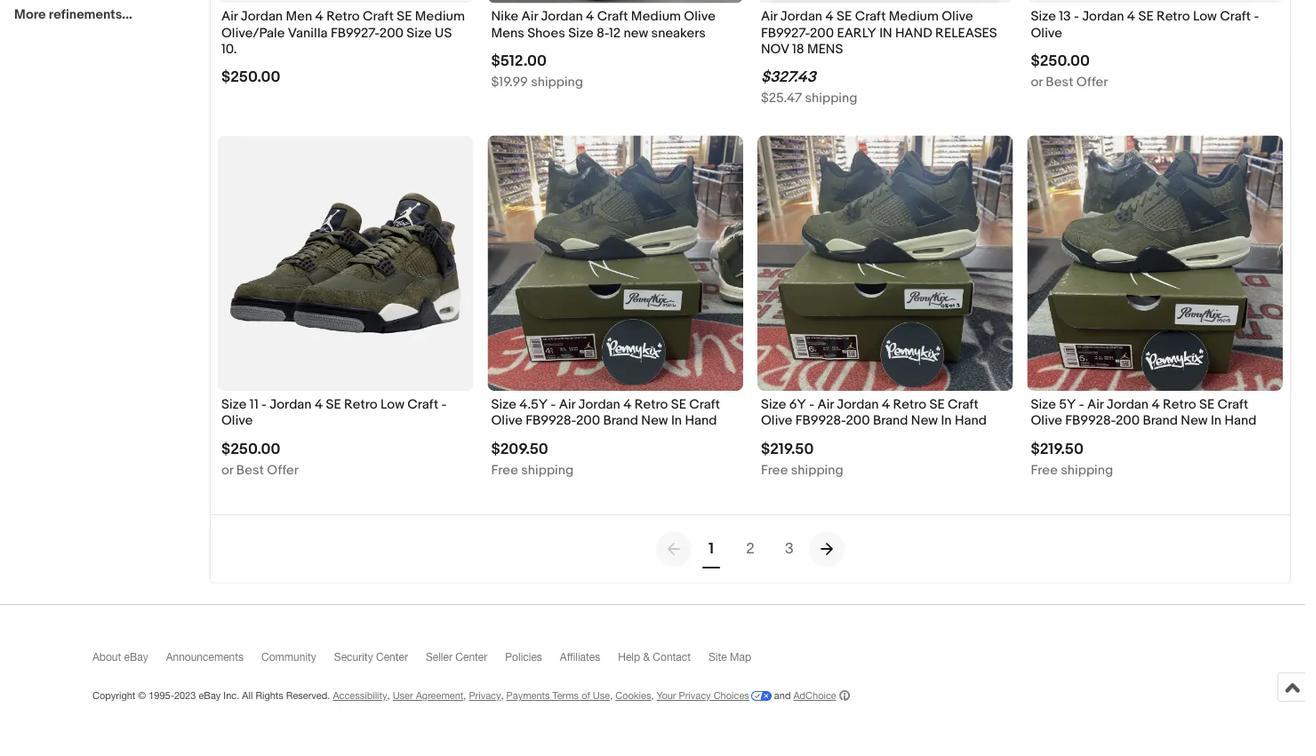 Task type: describe. For each thing, give the bounding box(es) containing it.
200 inside air jordan 4 se craft medium olive fb9927-200 early in hand releases nov 18 mens
[[810, 25, 834, 41]]

$250.00 for 11
[[221, 441, 281, 459]]

mens
[[808, 41, 843, 57]]

site map link
[[709, 652, 769, 672]]

4 inside size 13 - jordan 4 se retro low craft - olive
[[1128, 9, 1136, 25]]

help & contact link
[[618, 652, 709, 672]]

seller center
[[426, 652, 488, 664]]

agreement
[[416, 691, 464, 703]]

center for seller center
[[456, 652, 488, 664]]

5y
[[1059, 397, 1077, 413]]

$327.43
[[761, 69, 816, 87]]

your
[[657, 691, 676, 703]]

releases
[[936, 25, 998, 41]]

inc.
[[224, 691, 240, 703]]

security center link
[[334, 652, 426, 672]]

privacy link
[[469, 691, 501, 703]]

community link
[[262, 652, 334, 672]]

olive/pale
[[221, 25, 285, 41]]

refinements...
[[49, 7, 132, 23]]

se inside size 4.5y - air jordan 4 retro se craft olive fb9928-200 brand new in hand
[[671, 397, 687, 413]]

$219.50 free shipping for 5y
[[1031, 441, 1114, 479]]

4 inside air jordan 4 se craft medium olive fb9927-200 early in hand releases nov 18 mens
[[826, 9, 834, 25]]

size for size 6y - air jordan 4 retro se craft olive fb9928-200 brand new in hand
[[761, 397, 787, 413]]

craft inside size 11 - jordan 4 se retro low craft - olive
[[408, 397, 439, 413]]

craft inside nike air jordan 4 craft medium olive mens shoes size 8-12 new sneakers
[[597, 9, 628, 25]]

se inside size 5y - air jordan 4 retro se craft olive fb9928-200 brand new in hand
[[1200, 397, 1215, 413]]

size 13 - jordan 4 se retro low craft - olive
[[1031, 9, 1260, 41]]

seller
[[426, 652, 453, 664]]

4 inside size 11 - jordan 4 se retro low craft - olive
[[315, 397, 323, 413]]

11
[[250, 397, 259, 413]]

free for size 4.5y - air jordan 4 retro se craft olive fb9928-200 brand new in hand
[[491, 463, 518, 479]]

low for size 13 - jordan 4 se retro low craft - olive
[[1193, 9, 1217, 25]]

security center
[[334, 652, 408, 664]]

shipping for air
[[531, 75, 583, 91]]

size 13 - jordan 4 se retro low craft - olive link
[[1031, 9, 1280, 46]]

site map
[[709, 652, 752, 664]]

- for size 6y - air jordan 4 retro se craft olive fb9928-200 brand new in hand
[[810, 397, 815, 413]]

medium for $512.00
[[631, 9, 681, 25]]

us
[[435, 25, 452, 41]]

about ebay
[[92, 652, 148, 664]]

in for size 6y - air jordan 4 retro se craft olive fb9928-200 brand new in hand
[[941, 413, 952, 429]]

jordan inside size 4.5y - air jordan 4 retro se craft olive fb9928-200 brand new in hand
[[579, 397, 621, 413]]

4 inside size 5y - air jordan 4 retro se craft olive fb9928-200 brand new in hand
[[1152, 397, 1160, 413]]

air inside size 6y - air jordan 4 retro se craft olive fb9928-200 brand new in hand
[[818, 397, 834, 413]]

size 4.5y - air jordan 4 retro se craft olive fb9928-200 brand new in hand link
[[491, 397, 740, 434]]

fb9927- inside air jordan men 4 retro craft se medium olive/pale vanilla fb9927-200 size us 10.
[[331, 25, 380, 41]]

and
[[775, 691, 791, 703]]

air jordan men 4 retro craft se medium olive/pale vanilla fb9927-200 size us 10. link
[[221, 9, 470, 62]]

retro for size 4.5y - air jordan 4 retro se craft olive fb9928-200 brand new in hand
[[635, 397, 668, 413]]

in for size 5y - air jordan 4 retro se craft olive fb9928-200 brand new in hand
[[1211, 413, 1222, 429]]

2023
[[174, 691, 196, 703]]

1 link
[[692, 531, 731, 570]]

policies link
[[505, 652, 560, 672]]

shipping for 5y
[[1061, 463, 1114, 479]]

1
[[709, 541, 714, 560]]

size 5y - air jordan 4 retro se craft olive fb9928-200 brand new in hand image
[[1028, 136, 1283, 392]]

$250.00 or best offer for 13
[[1031, 53, 1109, 91]]

size for size 4.5y - air jordan 4 retro se craft olive fb9928-200 brand new in hand
[[491, 397, 517, 413]]

seller center link
[[426, 652, 505, 672]]

new
[[624, 25, 649, 41]]

olive inside size 13 - jordan 4 se retro low craft - olive
[[1031, 25, 1063, 41]]

olive inside size 11 - jordan 4 se retro low craft - olive
[[221, 413, 253, 429]]

nike air jordan 4 craft medium olive mens shoes size 8-12 new sneakers
[[491, 9, 716, 41]]

$250.00 for 13
[[1031, 53, 1090, 71]]

size 5y - air jordan 4 retro se craft olive fb9928-200 brand new in hand link
[[1031, 397, 1280, 434]]

early
[[837, 25, 877, 41]]

olive inside air jordan 4 se craft medium olive fb9927-200 early in hand releases nov 18 mens
[[942, 9, 974, 25]]

user
[[393, 691, 413, 703]]

©
[[138, 691, 146, 703]]

nike air jordan 4 craft medium olive mens shoes size 8-12 new sneakers link
[[491, 9, 740, 46]]

hand
[[896, 25, 933, 41]]

mens
[[491, 25, 525, 41]]

$219.50 for size 5y - air jordan 4 retro se craft olive fb9928-200 brand new in hand
[[1031, 441, 1084, 459]]

5 , from the left
[[651, 691, 654, 703]]

offer for 11
[[267, 463, 299, 479]]

retro for size 6y - air jordan 4 retro se craft olive fb9928-200 brand new in hand
[[893, 397, 927, 413]]

fb9928- for 6y
[[796, 413, 846, 429]]

craft inside air jordan 4 se craft medium olive fb9927-200 early in hand releases nov 18 mens
[[855, 9, 886, 25]]

best for size 13 - jordan 4 se retro low craft - olive
[[1046, 75, 1074, 91]]

more refinements... button
[[14, 7, 132, 23]]

size 5y - air jordan 4 retro se craft olive fb9928-200 brand new in hand
[[1031, 397, 1257, 429]]

reserved.
[[286, 691, 330, 703]]

policies
[[505, 652, 542, 664]]

hand for size 6y - air jordan 4 retro se craft olive fb9928-200 brand new in hand
[[955, 413, 987, 429]]

4 , from the left
[[610, 691, 613, 703]]

of
[[582, 691, 590, 703]]

jordan inside size 13 - jordan 4 se retro low craft - olive
[[1083, 9, 1125, 25]]

$219.50 free shipping for 6y
[[761, 441, 844, 479]]

free for size 6y - air jordan 4 retro se craft olive fb9928-200 brand new in hand
[[761, 463, 788, 479]]

1 , from the left
[[387, 691, 390, 703]]

air jordan 4 se craft medium olive fb9927-200 early in hand releases nov 18 mens image
[[772, 0, 999, 4]]

or for size 13 - jordan 4 se retro low craft - olive
[[1031, 75, 1043, 91]]

help & contact
[[618, 652, 691, 664]]

12
[[609, 25, 621, 41]]

accessibility
[[333, 691, 387, 703]]

fb9928- for 5y
[[1066, 413, 1116, 429]]

about ebay link
[[92, 652, 166, 672]]

$512.00
[[491, 53, 547, 71]]

size 11 - jordan 4 se retro low craft - olive
[[221, 397, 447, 429]]

- for size 4.5y - air jordan 4 retro se craft olive fb9928-200 brand new in hand
[[551, 397, 556, 413]]

air jordan 4 se craft medium olive fb9927-200 early in hand releases nov 18 mens link
[[761, 9, 1010, 62]]

map
[[730, 652, 752, 664]]

craft inside size 13 - jordan 4 se retro low craft - olive
[[1220, 9, 1251, 25]]

3 , from the left
[[501, 691, 504, 703]]

1995-
[[149, 691, 174, 703]]

jordan inside size 5y - air jordan 4 retro se craft olive fb9928-200 brand new in hand
[[1107, 397, 1149, 413]]

more
[[14, 7, 46, 23]]

your privacy choices link
[[657, 691, 772, 703]]

air inside size 4.5y - air jordan 4 retro se craft olive fb9928-200 brand new in hand
[[559, 397, 576, 413]]

$209.50 free shipping
[[491, 441, 574, 479]]

retro for size 13 - jordan 4 se retro low craft - olive
[[1157, 9, 1190, 25]]

craft inside size 5y - air jordan 4 retro se craft olive fb9928-200 brand new in hand
[[1218, 397, 1249, 413]]

size for size 5y - air jordan 4 retro se craft olive fb9928-200 brand new in hand
[[1031, 397, 1056, 413]]

10.
[[221, 41, 237, 57]]

air jordan men 4 retro craft se medium olive/pale vanilla fb9927-200 size us 10.
[[221, 9, 465, 57]]

size 4.5y - air jordan 4 retro se craft olive fb9928-200 brand new in hand
[[491, 397, 720, 429]]

brand for 4.5y
[[603, 413, 639, 429]]

nike
[[491, 9, 519, 25]]

payments
[[507, 691, 550, 703]]

center for security center
[[376, 652, 408, 664]]



Task type: vqa. For each thing, say whether or not it's contained in the screenshot.
Daily Deals
no



Task type: locate. For each thing, give the bounding box(es) containing it.
se
[[397, 9, 412, 25], [837, 9, 852, 25], [1139, 9, 1154, 25], [326, 397, 341, 413], [671, 397, 687, 413], [930, 397, 945, 413], [1200, 397, 1215, 413]]

3 brand from the left
[[1143, 413, 1178, 429]]

size left us
[[407, 25, 432, 41]]

low inside size 11 - jordan 4 se retro low craft - olive
[[381, 397, 405, 413]]

1 $219.50 from the left
[[761, 441, 814, 459]]

se inside size 6y - air jordan 4 retro se craft olive fb9928-200 brand new in hand
[[930, 397, 945, 413]]

size inside size 6y - air jordan 4 retro se craft olive fb9928-200 brand new in hand
[[761, 397, 787, 413]]

offer
[[1077, 75, 1109, 91], [267, 463, 299, 479]]

size 6y - air jordan 4 retro se craft olive fb9928-200 brand new in hand
[[761, 397, 987, 429]]

vanilla
[[288, 25, 328, 41]]

announcements
[[166, 652, 244, 664]]

1 $219.50 free shipping from the left
[[761, 441, 844, 479]]

$25.47
[[761, 91, 802, 107]]

se inside size 13 - jordan 4 se retro low craft - olive
[[1139, 9, 1154, 25]]

navigation
[[656, 531, 845, 570]]

2 horizontal spatial hand
[[1225, 413, 1257, 429]]

size inside nike air jordan 4 craft medium olive mens shoes size 8-12 new sneakers
[[568, 25, 594, 41]]

1 horizontal spatial $219.50 free shipping
[[1031, 441, 1114, 479]]

jordan right the 4.5y at the bottom left of page
[[579, 397, 621, 413]]

jordan inside air jordan men 4 retro craft se medium olive/pale vanilla fb9927-200 size us 10.
[[241, 9, 283, 25]]

0 vertical spatial ebay
[[124, 652, 148, 664]]

contact
[[653, 652, 691, 664]]

18
[[792, 41, 805, 57]]

1 vertical spatial offer
[[267, 463, 299, 479]]

1 horizontal spatial offer
[[1077, 75, 1109, 91]]

2 free from the left
[[761, 463, 788, 479]]

1 vertical spatial ebay
[[199, 691, 221, 703]]

size 6y - air jordan 4 retro se craft olive fb9928-200 brand new in hand link
[[761, 397, 1010, 434]]

size left 13
[[1031, 9, 1056, 25]]

best down 13
[[1046, 75, 1074, 91]]

retro inside size 6y - air jordan 4 retro se craft olive fb9928-200 brand new in hand
[[893, 397, 927, 413]]

about
[[92, 652, 121, 664]]

privacy right your
[[679, 691, 711, 703]]

air up olive/pale
[[221, 9, 238, 25]]

size 11 - jordan 4 se retro low craft - olive link
[[221, 397, 470, 434]]

- inside size 4.5y - air jordan 4 retro se craft olive fb9928-200 brand new in hand
[[551, 397, 556, 413]]

community
[[262, 652, 316, 664]]

jordan inside size 11 - jordan 4 se retro low craft - olive
[[270, 397, 312, 413]]

air inside air jordan 4 se craft medium olive fb9927-200 early in hand releases nov 18 mens
[[761, 9, 778, 25]]

200 inside air jordan men 4 retro craft se medium olive/pale vanilla fb9927-200 size us 10.
[[380, 25, 404, 41]]

size left "11"
[[221, 397, 247, 413]]

air right '6y'
[[818, 397, 834, 413]]

fb9928- down '6y'
[[796, 413, 846, 429]]

3 fb9928- from the left
[[1066, 413, 1116, 429]]

in
[[880, 25, 893, 41]]

olive down "11"
[[221, 413, 253, 429]]

0 horizontal spatial brand
[[603, 413, 639, 429]]

privacy down seller center link on the left bottom of the page
[[469, 691, 501, 703]]

2 center from the left
[[456, 652, 488, 664]]

free inside $209.50 free shipping
[[491, 463, 518, 479]]

0 horizontal spatial $250.00 or best offer
[[221, 441, 299, 479]]

0 horizontal spatial low
[[381, 397, 405, 413]]

retro inside size 11 - jordan 4 se retro low craft - olive
[[344, 397, 378, 413]]

jordan up 18
[[781, 9, 823, 25]]

200 for size 4.5y - air jordan 4 retro se craft olive fb9928-200 brand new in hand
[[576, 413, 600, 429]]

shoes
[[528, 25, 565, 41]]

2 brand from the left
[[873, 413, 908, 429]]

size 6y - air jordan 4 retro se craft olive fb9928-200 brand new in hand image
[[758, 136, 1013, 392]]

jordan inside size 6y - air jordan 4 retro se craft olive fb9928-200 brand new in hand
[[837, 397, 879, 413]]

air jordan 4 se craft medium olive fb9927-200 early in hand releases nov 18 mens
[[761, 9, 998, 57]]

3 hand from the left
[[1225, 413, 1257, 429]]

2 hand from the left
[[955, 413, 987, 429]]

0 horizontal spatial ebay
[[124, 652, 148, 664]]

2
[[746, 541, 755, 560]]

fb9928-
[[526, 413, 576, 429], [796, 413, 846, 429], [1066, 413, 1116, 429]]

air right 5y
[[1088, 397, 1104, 413]]

retro inside air jordan men 4 retro craft se medium olive/pale vanilla fb9927-200 size us 10.
[[327, 9, 360, 25]]

3 new from the left
[[1181, 413, 1208, 429]]

cookies
[[616, 691, 651, 703]]

low inside size 13 - jordan 4 se retro low craft - olive
[[1193, 9, 1217, 25]]

1 horizontal spatial or
[[1031, 75, 1043, 91]]

air inside air jordan men 4 retro craft se medium olive/pale vanilla fb9927-200 size us 10.
[[221, 9, 238, 25]]

medium inside air jordan men 4 retro craft se medium olive/pale vanilla fb9927-200 size us 10.
[[415, 9, 465, 25]]

brand for 6y
[[873, 413, 908, 429]]

offer for 13
[[1077, 75, 1109, 91]]

2 $219.50 free shipping from the left
[[1031, 441, 1114, 479]]

200 inside size 4.5y - air jordan 4 retro se craft olive fb9928-200 brand new in hand
[[576, 413, 600, 429]]

center right security
[[376, 652, 408, 664]]

air up nov
[[761, 9, 778, 25]]

brand inside size 4.5y - air jordan 4 retro se craft olive fb9928-200 brand new in hand
[[603, 413, 639, 429]]

$250.00 or best offer down 13
[[1031, 53, 1109, 91]]

adchoice
[[794, 691, 837, 703]]

$250.00 or best offer for 11
[[221, 441, 299, 479]]

0 vertical spatial best
[[1046, 75, 1074, 91]]

shipping inside $327.43 $25.47 shipping
[[805, 91, 858, 107]]

size 11 - jordan 4 se retro low craft - olive image
[[218, 174, 474, 355]]

0 vertical spatial offer
[[1077, 75, 1109, 91]]

fb9928- inside size 6y - air jordan 4 retro se craft olive fb9928-200 brand new in hand
[[796, 413, 846, 429]]

hand inside size 6y - air jordan 4 retro se craft olive fb9928-200 brand new in hand
[[955, 413, 987, 429]]

$219.50 free shipping down 5y
[[1031, 441, 1114, 479]]

jordan
[[241, 9, 283, 25], [541, 9, 583, 25], [781, 9, 823, 25], [1083, 9, 1125, 25], [270, 397, 312, 413], [579, 397, 621, 413], [837, 397, 879, 413], [1107, 397, 1149, 413]]

size left 8-
[[568, 25, 594, 41]]

13
[[1059, 9, 1071, 25]]

medium up hand
[[889, 9, 939, 25]]

1 hand from the left
[[685, 413, 717, 429]]

all
[[242, 691, 253, 703]]

medium inside nike air jordan 4 craft medium olive mens shoes size 8-12 new sneakers
[[631, 9, 681, 25]]

0 vertical spatial low
[[1193, 9, 1217, 25]]

1 brand from the left
[[603, 413, 639, 429]]

3 medium from the left
[[889, 9, 939, 25]]

size inside air jordan men 4 retro craft se medium olive/pale vanilla fb9927-200 size us 10.
[[407, 25, 432, 41]]

- for size 5y - air jordan 4 retro se craft olive fb9928-200 brand new in hand
[[1080, 397, 1085, 413]]

200 for size 5y - air jordan 4 retro se craft olive fb9928-200 brand new in hand
[[1116, 413, 1140, 429]]

fb9928- down 5y
[[1066, 413, 1116, 429]]

fb9927- up nov
[[761, 25, 810, 41]]

retro for size 11 - jordan 4 se retro low craft - olive
[[344, 397, 378, 413]]

jordan right "11"
[[270, 397, 312, 413]]

$327.43 $25.47 shipping
[[761, 69, 858, 107]]

200 for size 6y - air jordan 4 retro se craft olive fb9928-200 brand new in hand
[[846, 413, 870, 429]]

se inside air jordan 4 se craft medium olive fb9927-200 early in hand releases nov 18 mens
[[837, 9, 852, 25]]

4 inside air jordan men 4 retro craft se medium olive/pale vanilla fb9927-200 size us 10.
[[315, 9, 324, 25]]

4
[[315, 9, 324, 25], [586, 9, 594, 25], [826, 9, 834, 25], [1128, 9, 1136, 25], [315, 397, 323, 413], [624, 397, 632, 413], [882, 397, 890, 413], [1152, 397, 1160, 413]]

offer down size 11 - jordan 4 se retro low craft - olive
[[267, 463, 299, 479]]

size for size 13 - jordan 4 se retro low craft - olive
[[1031, 9, 1056, 25]]

3 link
[[770, 531, 809, 570]]

size left the 4.5y at the bottom left of page
[[491, 397, 517, 413]]

air inside size 5y - air jordan 4 retro se craft olive fb9928-200 brand new in hand
[[1088, 397, 1104, 413]]

se inside size 11 - jordan 4 se retro low craft - olive
[[326, 397, 341, 413]]

shipping inside $512.00 $19.99 shipping
[[531, 75, 583, 91]]

olive down 5y
[[1031, 413, 1063, 429]]

- inside size 6y - air jordan 4 retro se craft olive fb9928-200 brand new in hand
[[810, 397, 815, 413]]

200 inside size 6y - air jordan 4 retro se craft olive fb9928-200 brand new in hand
[[846, 413, 870, 429]]

hand inside size 5y - air jordan 4 retro se craft olive fb9928-200 brand new in hand
[[1225, 413, 1257, 429]]

1 free from the left
[[491, 463, 518, 479]]

0 vertical spatial $250.00 or best offer
[[1031, 53, 1109, 91]]

low for size 11 - jordan 4 se retro low craft - olive
[[381, 397, 405, 413]]

jordan up olive/pale
[[241, 9, 283, 25]]

navigation containing 1
[[656, 531, 845, 570]]

0 horizontal spatial privacy
[[469, 691, 501, 703]]

1 horizontal spatial new
[[911, 413, 938, 429]]

medium up us
[[415, 9, 465, 25]]

- inside size 5y - air jordan 4 retro se craft olive fb9928-200 brand new in hand
[[1080, 397, 1085, 413]]

shipping down $209.50
[[521, 463, 574, 479]]

olive up sneakers at the top
[[684, 9, 716, 25]]

2 medium from the left
[[631, 9, 681, 25]]

best down "11"
[[236, 463, 264, 479]]

3 in from the left
[[1211, 413, 1222, 429]]

1 horizontal spatial free
[[761, 463, 788, 479]]

free for size 5y - air jordan 4 retro se craft olive fb9928-200 brand new in hand
[[1031, 463, 1058, 479]]

1 horizontal spatial privacy
[[679, 691, 711, 703]]

men
[[286, 9, 312, 25]]

8-
[[597, 25, 609, 41]]

size inside size 4.5y - air jordan 4 retro se craft olive fb9928-200 brand new in hand
[[491, 397, 517, 413]]

shipping down 5y
[[1061, 463, 1114, 479]]

shipping down '6y'
[[791, 463, 844, 479]]

size inside size 11 - jordan 4 se retro low craft - olive
[[221, 397, 247, 413]]

1 in from the left
[[671, 413, 682, 429]]

new inside size 5y - air jordan 4 retro se craft olive fb9928-200 brand new in hand
[[1181, 413, 1208, 429]]

$219.50
[[761, 441, 814, 459], [1031, 441, 1084, 459]]

, left your
[[651, 691, 654, 703]]

0 horizontal spatial fb9927-
[[331, 25, 380, 41]]

hand
[[685, 413, 717, 429], [955, 413, 987, 429], [1225, 413, 1257, 429]]

olive inside size 6y - air jordan 4 retro se craft olive fb9928-200 brand new in hand
[[761, 413, 793, 429]]

, left payments
[[501, 691, 504, 703]]

air
[[221, 9, 238, 25], [522, 9, 538, 25], [761, 9, 778, 25], [559, 397, 576, 413], [818, 397, 834, 413], [1088, 397, 1104, 413]]

medium for $327.43
[[889, 9, 939, 25]]

craft inside size 4.5y - air jordan 4 retro se craft olive fb9928-200 brand new in hand
[[690, 397, 720, 413]]

center
[[376, 652, 408, 664], [456, 652, 488, 664]]

fb9928- down the 4.5y at the bottom left of page
[[526, 413, 576, 429]]

2 fb9927- from the left
[[761, 25, 810, 41]]

size left 5y
[[1031, 397, 1056, 413]]

, left privacy link
[[464, 691, 466, 703]]

retro inside size 4.5y - air jordan 4 retro se craft olive fb9928-200 brand new in hand
[[635, 397, 668, 413]]

use
[[593, 691, 610, 703]]

retro inside size 5y - air jordan 4 retro se craft olive fb9928-200 brand new in hand
[[1163, 397, 1197, 413]]

1 vertical spatial or
[[221, 463, 233, 479]]

nike air jordan 4 craft medium olive mens shoes size 8-12 new sneakers image
[[488, 0, 744, 4]]

1 horizontal spatial medium
[[631, 9, 681, 25]]

size inside size 5y - air jordan 4 retro se craft olive fb9928-200 brand new in hand
[[1031, 397, 1056, 413]]

more refinements...
[[14, 7, 132, 23]]

$219.50 down '6y'
[[761, 441, 814, 459]]

3
[[785, 541, 794, 560]]

$219.50 free shipping
[[761, 441, 844, 479], [1031, 441, 1114, 479]]

terms
[[553, 691, 579, 703]]

brand inside size 6y - air jordan 4 retro se craft olive fb9928-200 brand new in hand
[[873, 413, 908, 429]]

2 horizontal spatial brand
[[1143, 413, 1178, 429]]

- for size 11 - jordan 4 se retro low craft - olive
[[262, 397, 267, 413]]

jordan up shoes
[[541, 9, 583, 25]]

ebay
[[124, 652, 148, 664], [199, 691, 221, 703]]

$250.00 down 13
[[1031, 53, 1090, 71]]

medium inside air jordan 4 se craft medium olive fb9927-200 early in hand releases nov 18 mens
[[889, 9, 939, 25]]

shipping for 6y
[[791, 463, 844, 479]]

cookies link
[[616, 691, 651, 703]]

free
[[491, 463, 518, 479], [761, 463, 788, 479], [1031, 463, 1058, 479]]

200 for air jordan men 4 retro craft se medium olive/pale vanilla fb9927-200 size us 10.
[[380, 25, 404, 41]]

choices
[[714, 691, 750, 703]]

1 horizontal spatial in
[[941, 413, 952, 429]]

adchoice link
[[794, 691, 850, 703]]

site
[[709, 652, 727, 664]]

1 horizontal spatial center
[[456, 652, 488, 664]]

, left user
[[387, 691, 390, 703]]

$219.50 free shipping down '6y'
[[761, 441, 844, 479]]

1 fb9928- from the left
[[526, 413, 576, 429]]

jordan right 13
[[1083, 9, 1125, 25]]

rights
[[256, 691, 284, 703]]

$250.00
[[1031, 53, 1090, 71], [221, 69, 281, 87], [221, 441, 281, 459]]

in inside size 6y - air jordan 4 retro se craft olive fb9928-200 brand new in hand
[[941, 413, 952, 429]]

shipping inside $209.50 free shipping
[[521, 463, 574, 479]]

2 horizontal spatial fb9928-
[[1066, 413, 1116, 429]]

in inside size 4.5y - air jordan 4 retro se craft olive fb9928-200 brand new in hand
[[671, 413, 682, 429]]

shipping down '$327.43'
[[805, 91, 858, 107]]

1 horizontal spatial $250.00 or best offer
[[1031, 53, 1109, 91]]

3 free from the left
[[1031, 463, 1058, 479]]

4 inside size 6y - air jordan 4 retro se craft olive fb9928-200 brand new in hand
[[882, 397, 890, 413]]

fb9927- inside air jordan 4 se craft medium olive fb9927-200 early in hand releases nov 18 mens
[[761, 25, 810, 41]]

olive down '6y'
[[761, 413, 793, 429]]

new for size 6y - air jordan 4 retro se craft olive fb9928-200 brand new in hand
[[911, 413, 938, 429]]

brand inside size 5y - air jordan 4 retro se craft olive fb9928-200 brand new in hand
[[1143, 413, 1178, 429]]

or for size 11 - jordan 4 se retro low craft - olive
[[221, 463, 233, 479]]

payments terms of use link
[[507, 691, 610, 703]]

1 horizontal spatial fb9927-
[[761, 25, 810, 41]]

olive up the releases
[[942, 9, 974, 25]]

1 medium from the left
[[415, 9, 465, 25]]

medium
[[415, 9, 465, 25], [631, 9, 681, 25], [889, 9, 939, 25]]

1 horizontal spatial brand
[[873, 413, 908, 429]]

$209.50
[[491, 441, 549, 459]]

2 , from the left
[[464, 691, 466, 703]]

shipping for jordan
[[805, 91, 858, 107]]

1 fb9927- from the left
[[331, 25, 380, 41]]

new for size 4.5y - air jordan 4 retro se craft olive fb9928-200 brand new in hand
[[642, 413, 668, 429]]

and adchoice
[[772, 691, 837, 703]]

4 inside nike air jordan 4 craft medium olive mens shoes size 8-12 new sneakers
[[586, 9, 594, 25]]

air up shoes
[[522, 9, 538, 25]]

accessibility link
[[333, 691, 387, 703]]

0 horizontal spatial in
[[671, 413, 682, 429]]

1 new from the left
[[642, 413, 668, 429]]

0 vertical spatial or
[[1031, 75, 1043, 91]]

announcements link
[[166, 652, 262, 672]]

copyright © 1995-2023 ebay inc. all rights reserved. accessibility , user agreement , privacy , payments terms of use , cookies , your privacy choices
[[92, 691, 750, 703]]

in inside size 5y - air jordan 4 retro se craft olive fb9928-200 brand new in hand
[[1211, 413, 1222, 429]]

$250.00 or best offer down "11"
[[221, 441, 299, 479]]

1 vertical spatial best
[[236, 463, 264, 479]]

0 horizontal spatial $219.50 free shipping
[[761, 441, 844, 479]]

user agreement link
[[393, 691, 464, 703]]

$250.00 down 10.
[[221, 69, 281, 87]]

2 $219.50 from the left
[[1031, 441, 1084, 459]]

new for size 5y - air jordan 4 retro se craft olive fb9928-200 brand new in hand
[[1181, 413, 1208, 429]]

sneakers
[[652, 25, 706, 41]]

shipping down $512.00
[[531, 75, 583, 91]]

1 vertical spatial low
[[381, 397, 405, 413]]

6y
[[790, 397, 807, 413]]

200 inside size 5y - air jordan 4 retro se craft olive fb9928-200 brand new in hand
[[1116, 413, 1140, 429]]

1 center from the left
[[376, 652, 408, 664]]

air right the 4.5y at the bottom left of page
[[559, 397, 576, 413]]

low
[[1193, 9, 1217, 25], [381, 397, 405, 413]]

brand
[[603, 413, 639, 429], [873, 413, 908, 429], [1143, 413, 1178, 429]]

0 horizontal spatial center
[[376, 652, 408, 664]]

1 horizontal spatial ebay
[[199, 691, 221, 703]]

fb9928- inside size 5y - air jordan 4 retro se craft olive fb9928-200 brand new in hand
[[1066, 413, 1116, 429]]

, left cookies
[[610, 691, 613, 703]]

0 horizontal spatial free
[[491, 463, 518, 479]]

$512.00 $19.99 shipping
[[491, 53, 583, 91]]

2 link
[[731, 531, 770, 570]]

fb9927-
[[331, 25, 380, 41], [761, 25, 810, 41]]

2 in from the left
[[941, 413, 952, 429]]

2 horizontal spatial in
[[1211, 413, 1222, 429]]

new inside size 4.5y - air jordan 4 retro se craft olive fb9928-200 brand new in hand
[[642, 413, 668, 429]]

offer down size 13 - jordan 4 se retro low craft - olive
[[1077, 75, 1109, 91]]

jordan inside nike air jordan 4 craft medium olive mens shoes size 8-12 new sneakers
[[541, 9, 583, 25]]

$250.00 down "11"
[[221, 441, 281, 459]]

0 horizontal spatial or
[[221, 463, 233, 479]]

brand for 5y
[[1143, 413, 1178, 429]]

air inside nike air jordan 4 craft medium olive mens shoes size 8-12 new sneakers
[[522, 9, 538, 25]]

1 horizontal spatial fb9928-
[[796, 413, 846, 429]]

best
[[1046, 75, 1074, 91], [236, 463, 264, 479]]

craft inside size 6y - air jordan 4 retro se craft olive fb9928-200 brand new in hand
[[948, 397, 979, 413]]

olive inside size 4.5y - air jordan 4 retro se craft olive fb9928-200 brand new in hand
[[491, 413, 523, 429]]

hand inside size 4.5y - air jordan 4 retro se craft olive fb9928-200 brand new in hand
[[685, 413, 717, 429]]

jordan right '6y'
[[837, 397, 879, 413]]

1 horizontal spatial hand
[[955, 413, 987, 429]]

0 horizontal spatial offer
[[267, 463, 299, 479]]

2 horizontal spatial free
[[1031, 463, 1058, 479]]

olive down 13
[[1031, 25, 1063, 41]]

se inside air jordan men 4 retro craft se medium olive/pale vanilla fb9927-200 size us 10.
[[397, 9, 412, 25]]

size inside size 13 - jordan 4 se retro low craft - olive
[[1031, 9, 1056, 25]]

jordan inside air jordan 4 se craft medium olive fb9927-200 early in hand releases nov 18 mens
[[781, 9, 823, 25]]

in for size 4.5y - air jordan 4 retro se craft olive fb9928-200 brand new in hand
[[671, 413, 682, 429]]

2 fb9928- from the left
[[796, 413, 846, 429]]

fb9928- for 4.5y
[[526, 413, 576, 429]]

affiliates link
[[560, 652, 618, 672]]

$219.50 down 5y
[[1031, 441, 1084, 459]]

hand for size 4.5y - air jordan 4 retro se craft olive fb9928-200 brand new in hand
[[685, 413, 717, 429]]

4 inside size 4.5y - air jordan 4 retro se craft olive fb9928-200 brand new in hand
[[624, 397, 632, 413]]

center right seller at the bottom left of the page
[[456, 652, 488, 664]]

size left '6y'
[[761, 397, 787, 413]]

1 privacy from the left
[[469, 691, 501, 703]]

1 horizontal spatial low
[[1193, 9, 1217, 25]]

fb9928- inside size 4.5y - air jordan 4 retro se craft olive fb9928-200 brand new in hand
[[526, 413, 576, 429]]

retro for size 5y - air jordan 4 retro se craft olive fb9928-200 brand new in hand
[[1163, 397, 1197, 413]]

$219.50 for size 6y - air jordan 4 retro se craft olive fb9928-200 brand new in hand
[[761, 441, 814, 459]]

2 new from the left
[[911, 413, 938, 429]]

olive inside nike air jordan 4 craft medium olive mens shoes size 8-12 new sneakers
[[684, 9, 716, 25]]

2 privacy from the left
[[679, 691, 711, 703]]

1 horizontal spatial $219.50
[[1031, 441, 1084, 459]]

0 horizontal spatial best
[[236, 463, 264, 479]]

best for size 11 - jordan 4 se retro low craft - olive
[[236, 463, 264, 479]]

ebay left inc. in the bottom left of the page
[[199, 691, 221, 703]]

0 horizontal spatial $219.50
[[761, 441, 814, 459]]

shipping for 4.5y
[[521, 463, 574, 479]]

new inside size 6y - air jordan 4 retro se craft olive fb9928-200 brand new in hand
[[911, 413, 938, 429]]

ebay inside 'about ebay' link
[[124, 652, 148, 664]]

olive down the 4.5y at the bottom left of page
[[491, 413, 523, 429]]

retro inside size 13 - jordan 4 se retro low craft - olive
[[1157, 9, 1190, 25]]

2 horizontal spatial new
[[1181, 413, 1208, 429]]

craft inside air jordan men 4 retro craft se medium olive/pale vanilla fb9927-200 size us 10.
[[363, 9, 394, 25]]

&
[[643, 652, 650, 664]]

retro
[[327, 9, 360, 25], [1157, 9, 1190, 25], [344, 397, 378, 413], [635, 397, 668, 413], [893, 397, 927, 413], [1163, 397, 1197, 413]]

0 horizontal spatial medium
[[415, 9, 465, 25]]

0 horizontal spatial new
[[642, 413, 668, 429]]

nov
[[761, 41, 789, 57]]

4.5y
[[520, 397, 548, 413]]

affiliates
[[560, 652, 601, 664]]

size 4.5y - air jordan 4 retro se craft olive fb9928-200 brand new in hand image
[[488, 136, 744, 392]]

1 vertical spatial $250.00 or best offer
[[221, 441, 299, 479]]

medium up new
[[631, 9, 681, 25]]

fb9927- right vanilla at the left
[[331, 25, 380, 41]]

1 horizontal spatial best
[[1046, 75, 1074, 91]]

security
[[334, 652, 373, 664]]

- for size 13 - jordan 4 se retro low craft - olive
[[1074, 9, 1080, 25]]

olive
[[684, 9, 716, 25], [942, 9, 974, 25], [1031, 25, 1063, 41], [221, 413, 253, 429], [491, 413, 523, 429], [761, 413, 793, 429], [1031, 413, 1063, 429]]

0 horizontal spatial hand
[[685, 413, 717, 429]]

2 horizontal spatial medium
[[889, 9, 939, 25]]

0 horizontal spatial fb9928-
[[526, 413, 576, 429]]

olive inside size 5y - air jordan 4 retro se craft olive fb9928-200 brand new in hand
[[1031, 413, 1063, 429]]

size for size 11 - jordan 4 se retro low craft - olive
[[221, 397, 247, 413]]

hand for size 5y - air jordan 4 retro se craft olive fb9928-200 brand new in hand
[[1225, 413, 1257, 429]]

jordan right 5y
[[1107, 397, 1149, 413]]

copyright
[[92, 691, 135, 703]]

ebay right about
[[124, 652, 148, 664]]



